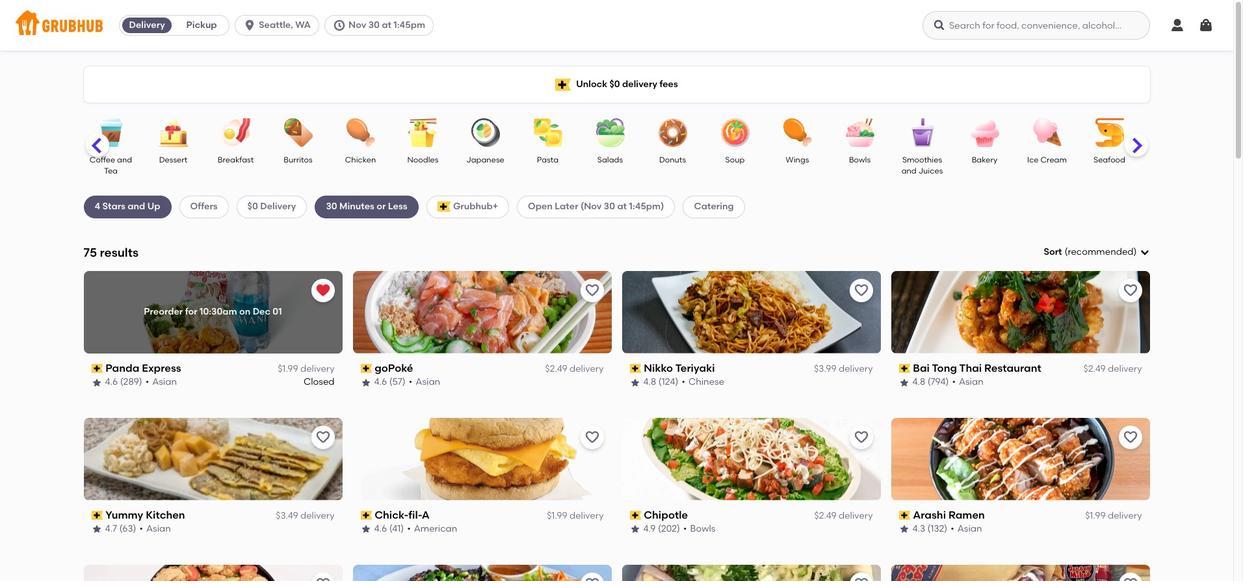 Task type: describe. For each thing, give the bounding box(es) containing it.
svg image inside nov 30 at 1:45pm button
[[333, 19, 346, 32]]

ice cream
[[1027, 155, 1067, 165]]

coffee and tea image
[[88, 118, 134, 147]]

4.7
[[105, 524, 117, 535]]

chicken
[[345, 155, 376, 165]]

star icon image for chipotle
[[630, 524, 640, 535]]

at inside button
[[382, 20, 391, 31]]

chick-fil-a logo image
[[353, 418, 612, 500]]

saved restaurant image
[[315, 283, 331, 298]]

save this restaurant button for arashi ramen logo at the bottom of page
[[1119, 426, 1142, 449]]

(794)
[[928, 377, 949, 388]]

subscription pass image for bai tong thai restaurant
[[899, 364, 910, 373]]

$2.49 for gopoké
[[545, 364, 567, 375]]

bai
[[913, 362, 930, 374]]

(
[[1065, 246, 1068, 258]]

fees
[[660, 79, 678, 90]]

arashi
[[913, 509, 946, 521]]

star icon image left 4.6 (289)
[[91, 377, 102, 388]]

donuts image
[[650, 118, 695, 147]]

yummy
[[105, 509, 143, 521]]

burritos
[[284, 155, 313, 165]]

cream
[[1041, 155, 1067, 165]]

$0 delivery
[[247, 201, 296, 212]]

4.8 (794)
[[913, 377, 949, 388]]

bai tong thai restaurant logo image
[[891, 271, 1150, 354]]

pho vina burien logo image
[[353, 565, 612, 581]]

(124)
[[658, 377, 678, 388]]

(202)
[[658, 524, 680, 535]]

smoothies and juices image
[[900, 118, 945, 147]]

pasta image
[[525, 118, 571, 147]]

chicken image
[[338, 118, 383, 147]]

burritos image
[[275, 118, 321, 147]]

up
[[147, 201, 160, 212]]

saved restaurant button
[[311, 279, 335, 302]]

less
[[388, 201, 407, 212]]

main navigation navigation
[[0, 0, 1233, 51]]

save this restaurant button for chick-fil-a logo on the left bottom of page
[[580, 426, 604, 449]]

nov 30 at 1:45pm
[[348, 20, 425, 31]]

• asian right (57)
[[409, 377, 440, 388]]

$1.99 delivery for arashi ramen
[[1085, 510, 1142, 521]]

donuts
[[659, 155, 686, 165]]

Search for food, convenience, alcohol... search field
[[923, 11, 1150, 40]]

4.7 (63)
[[105, 524, 136, 535]]

coffee and tea
[[90, 155, 132, 176]]

smoothies and juices
[[902, 155, 943, 176]]

save this restaurant image for save this restaurant button for kizuki ramen & izakaya logo
[[315, 576, 331, 581]]

0 horizontal spatial 30
[[326, 201, 337, 212]]

10:30am
[[200, 306, 237, 317]]

svg image inside seattle, wa button
[[243, 19, 256, 32]]

• asian for bai
[[952, 377, 984, 388]]

and for smoothies and juices
[[902, 167, 917, 176]]

express
[[142, 362, 181, 374]]

soup
[[725, 155, 745, 165]]

(289)
[[120, 377, 142, 388]]

• asian for arashi
[[951, 524, 982, 535]]

bakery image
[[962, 118, 1008, 147]]

4.8 (124)
[[643, 377, 678, 388]]

japanese image
[[463, 118, 508, 147]]

1 vertical spatial bowls
[[690, 524, 715, 535]]

$2.49 for bai tong thai restaurant
[[1084, 364, 1106, 375]]

juices
[[919, 167, 943, 176]]

pickup button
[[174, 15, 229, 36]]

asian right (57)
[[416, 377, 440, 388]]

subscription pass image for chick-fil-a
[[361, 511, 372, 520]]

open later (nov 30 at 1:45pm)
[[528, 201, 664, 212]]

catering
[[694, 201, 734, 212]]

delivery for nikko teriyaki
[[839, 364, 873, 375]]

chinese
[[689, 377, 724, 388]]

asian for yummy
[[146, 524, 171, 535]]

dec
[[253, 306, 270, 317]]

snack gyro logo image
[[622, 565, 881, 581]]

• for bai tong thai restaurant
[[952, 377, 956, 388]]

restaurant
[[984, 362, 1041, 374]]

minutes
[[339, 201, 374, 212]]

save this restaurant button for "chipotle logo"
[[850, 426, 873, 449]]

)
[[1134, 246, 1137, 258]]

(41)
[[389, 524, 404, 535]]

30 inside button
[[368, 20, 380, 31]]

delivery for panda express
[[300, 364, 335, 375]]

tong
[[932, 362, 957, 374]]

4
[[95, 201, 100, 212]]

4.6 down the "panda"
[[105, 377, 118, 388]]

save this restaurant image for gopoké
[[584, 283, 600, 298]]

4.9 (202)
[[643, 524, 680, 535]]

$3.99
[[814, 364, 837, 375]]

ice
[[1027, 155, 1039, 165]]

delivery button
[[120, 15, 174, 36]]

tea
[[104, 167, 118, 176]]

yummy kitchen logo image
[[84, 418, 342, 500]]

jersey mike's logo image
[[891, 565, 1150, 581]]

delivery for bai tong thai restaurant
[[1108, 364, 1142, 375]]

arashi ramen logo image
[[891, 418, 1150, 500]]

save this restaurant image for nikko teriyaki
[[853, 283, 869, 298]]

offers
[[190, 201, 218, 212]]

$1.99 for panda express
[[278, 364, 298, 375]]

save this restaurant button for bai tong thai restaurant logo
[[1119, 279, 1142, 302]]

salads image
[[587, 118, 633, 147]]

save this restaurant image for chipotle
[[853, 430, 869, 445]]

recommended
[[1068, 246, 1134, 258]]

delivery for gopoké
[[570, 364, 604, 375]]

• for arashi ramen
[[951, 524, 954, 535]]

teriyaki
[[675, 362, 715, 374]]

seattle,
[[259, 20, 293, 31]]

• for nikko teriyaki
[[682, 377, 685, 388]]

breakfast image
[[213, 118, 258, 147]]

4.8 for bai tong thai restaurant
[[913, 377, 925, 388]]

$2.49 delivery for gopoké
[[545, 364, 604, 375]]

• for yummy kitchen
[[139, 524, 143, 535]]

panda
[[105, 362, 139, 374]]

$1.99 for chick-fil-a
[[547, 510, 567, 521]]

kitchen
[[146, 509, 185, 521]]

save this restaurant image for chick-fil-a
[[584, 430, 600, 445]]

delivery for yummy kitchen
[[300, 510, 335, 521]]

bakery
[[972, 155, 998, 165]]

01
[[273, 306, 282, 317]]

none field containing sort
[[1044, 246, 1150, 259]]

75 results
[[84, 245, 138, 260]]

delivery for chipotle
[[839, 510, 873, 521]]

2 vertical spatial and
[[128, 201, 145, 212]]

$1.99 delivery for chick-fil-a
[[547, 510, 604, 521]]

ramen
[[949, 509, 985, 521]]

• bowls
[[683, 524, 715, 535]]

soup image
[[712, 118, 758, 147]]

4 stars and up
[[95, 201, 160, 212]]

unlock
[[576, 79, 607, 90]]

pickup
[[186, 20, 217, 31]]

seafood
[[1094, 155, 1126, 165]]

pasta
[[537, 155, 559, 165]]

star icon image for nikko teriyaki
[[630, 377, 640, 388]]

stars
[[102, 201, 125, 212]]



Task type: vqa. For each thing, say whether or not it's contained in the screenshot.


Task type: locate. For each thing, give the bounding box(es) containing it.
japanese
[[466, 155, 504, 165]]

delivery for chick-fil-a
[[570, 510, 604, 521]]

asian
[[152, 377, 177, 388], [416, 377, 440, 388], [959, 377, 984, 388], [146, 524, 171, 535], [958, 524, 982, 535]]

closed
[[304, 377, 335, 388]]

0 vertical spatial and
[[117, 155, 132, 165]]

asian down 'ramen'
[[958, 524, 982, 535]]

0 vertical spatial bowls
[[849, 155, 871, 165]]

star icon image left "4.9"
[[630, 524, 640, 535]]

2 horizontal spatial $1.99
[[1085, 510, 1106, 521]]

chick-
[[375, 509, 409, 521]]

4.6 (57)
[[374, 377, 406, 388]]

grubhub plus flag logo image for grubhub+
[[437, 202, 451, 212]]

save this restaurant button for gopoké logo
[[580, 279, 604, 302]]

2 horizontal spatial $2.49
[[1084, 364, 1106, 375]]

nikko teriyaki logo image
[[622, 271, 881, 354]]

dessert image
[[151, 118, 196, 147]]

$3.99 delivery
[[814, 364, 873, 375]]

at
[[382, 20, 391, 31], [617, 201, 627, 212]]

1 horizontal spatial grubhub plus flag logo image
[[555, 78, 571, 91]]

4.8 down "nikko"
[[643, 377, 656, 388]]

1 vertical spatial delivery
[[260, 201, 296, 212]]

• asian down express
[[145, 377, 177, 388]]

1 horizontal spatial at
[[617, 201, 627, 212]]

save this restaurant button for jersey mike's logo
[[1119, 573, 1142, 581]]

2 4.8 from the left
[[913, 377, 925, 388]]

1 vertical spatial grubhub plus flag logo image
[[437, 202, 451, 212]]

$2.49 delivery for bai tong thai restaurant
[[1084, 364, 1142, 375]]

• down the panda express
[[145, 377, 149, 388]]

at left 1:45pm
[[382, 20, 391, 31]]

4.6
[[105, 377, 118, 388], [374, 377, 387, 388], [374, 524, 387, 535]]

for
[[185, 306, 197, 317]]

ice cream image
[[1024, 118, 1070, 147]]

subscription pass image left the gopoké
[[361, 364, 372, 373]]

and down the smoothies
[[902, 167, 917, 176]]

(63)
[[119, 524, 136, 535]]

star icon image left 4.7
[[91, 524, 102, 535]]

$2.49 for chipotle
[[814, 510, 837, 521]]

nov 30 at 1:45pm button
[[324, 15, 439, 36]]

open
[[528, 201, 553, 212]]

wings image
[[775, 118, 820, 147]]

$1.99 for arashi ramen
[[1085, 510, 1106, 521]]

0 vertical spatial save this restaurant image
[[1123, 430, 1138, 445]]

2 horizontal spatial $2.49 delivery
[[1084, 364, 1142, 375]]

1 horizontal spatial 4.8
[[913, 377, 925, 388]]

delivery
[[129, 20, 165, 31], [260, 201, 296, 212]]

save this restaurant button for nikko teriyaki logo
[[850, 279, 873, 302]]

gopoké
[[375, 362, 413, 374]]

star icon image left 4.3
[[899, 524, 909, 535]]

• right the (63)
[[139, 524, 143, 535]]

seafood image
[[1087, 118, 1132, 147]]

$1.99
[[278, 364, 298, 375], [547, 510, 567, 521], [1085, 510, 1106, 521]]

0 horizontal spatial subscription pass image
[[361, 364, 372, 373]]

save this restaurant button for yummy kitchen logo
[[311, 426, 335, 449]]

salads
[[597, 155, 623, 165]]

• american
[[407, 524, 457, 535]]

4.6 for gopoké
[[374, 377, 387, 388]]

1 horizontal spatial save this restaurant image
[[1123, 430, 1138, 445]]

0 horizontal spatial grubhub plus flag logo image
[[437, 202, 451, 212]]

grubhub plus flag logo image left unlock
[[555, 78, 571, 91]]

0 horizontal spatial svg image
[[243, 19, 256, 32]]

wa
[[295, 20, 311, 31]]

star icon image left 4.6 (41)
[[361, 524, 371, 535]]

delivery
[[622, 79, 657, 90], [300, 364, 335, 375], [570, 364, 604, 375], [839, 364, 873, 375], [1108, 364, 1142, 375], [300, 510, 335, 521], [570, 510, 604, 521], [839, 510, 873, 521], [1108, 510, 1142, 521]]

bowls right (202)
[[690, 524, 715, 535]]

subscription pass image left "chipotle"
[[630, 511, 641, 520]]

subscription pass image left bai
[[899, 364, 910, 373]]

$3.49 delivery
[[276, 510, 335, 521]]

and inside coffee and tea
[[117, 155, 132, 165]]

grubhub plus flag logo image left grubhub+
[[437, 202, 451, 212]]

subscription pass image left arashi
[[899, 511, 910, 520]]

grubhub plus flag logo image
[[555, 78, 571, 91], [437, 202, 451, 212]]

$2.49 delivery
[[545, 364, 604, 375], [1084, 364, 1142, 375], [814, 510, 873, 521]]

4.6 (41)
[[374, 524, 404, 535]]

kizuki ramen & izakaya logo image
[[84, 565, 342, 581]]

1 horizontal spatial delivery
[[260, 201, 296, 212]]

0 horizontal spatial $1.99
[[278, 364, 298, 375]]

and inside smoothies and juices
[[902, 167, 917, 176]]

asian down thai at the right bottom of the page
[[959, 377, 984, 388]]

asian down express
[[152, 377, 177, 388]]

75
[[84, 245, 97, 260]]

(132)
[[928, 524, 948, 535]]

subscription pass image for chipotle
[[630, 511, 641, 520]]

0 horizontal spatial bowls
[[690, 524, 715, 535]]

0 horizontal spatial $2.49
[[545, 364, 567, 375]]

star icon image for gopoké
[[361, 377, 371, 388]]

4.6 for chick-fil-a
[[374, 524, 387, 535]]

4.6 left (41)
[[374, 524, 387, 535]]

(57)
[[389, 377, 406, 388]]

preorder for 10:30am on dec 01
[[144, 306, 282, 317]]

fil-
[[409, 509, 422, 521]]

$0 right offers
[[247, 201, 258, 212]]

0 vertical spatial subscription pass image
[[361, 364, 372, 373]]

4.8
[[643, 377, 656, 388], [913, 377, 925, 388]]

arashi ramen
[[913, 509, 985, 521]]

nikko teriyaki
[[644, 362, 715, 374]]

subscription pass image left chick- on the left of the page
[[361, 511, 372, 520]]

0 vertical spatial grubhub plus flag logo image
[[555, 78, 571, 91]]

sort ( recommended )
[[1044, 246, 1137, 258]]

$0 right unlock
[[610, 79, 620, 90]]

save this restaurant image
[[584, 283, 600, 298], [853, 283, 869, 298], [1123, 283, 1138, 298], [315, 430, 331, 445], [584, 430, 600, 445], [853, 430, 869, 445], [584, 576, 600, 581], [853, 576, 869, 581], [1123, 576, 1138, 581]]

4.3 (132)
[[913, 524, 948, 535]]

• chinese
[[682, 377, 724, 388]]

1 horizontal spatial subscription pass image
[[630, 511, 641, 520]]

subscription pass image left yummy
[[91, 511, 103, 520]]

at left 1:45pm) on the top right of page
[[617, 201, 627, 212]]

star icon image for yummy kitchen
[[91, 524, 102, 535]]

delivery for arashi ramen
[[1108, 510, 1142, 521]]

star icon image
[[91, 377, 102, 388], [361, 377, 371, 388], [630, 377, 640, 388], [899, 377, 909, 388], [91, 524, 102, 535], [361, 524, 371, 535], [630, 524, 640, 535], [899, 524, 909, 535]]

0 horizontal spatial delivery
[[129, 20, 165, 31]]

later
[[555, 201, 578, 212]]

1 horizontal spatial $2.49 delivery
[[814, 510, 873, 521]]

1 vertical spatial at
[[617, 201, 627, 212]]

star icon image left 4.8 (794)
[[899, 377, 909, 388]]

• asian down thai at the right bottom of the page
[[952, 377, 984, 388]]

2 horizontal spatial $1.99 delivery
[[1085, 510, 1142, 521]]

$1.99 delivery
[[278, 364, 335, 375], [547, 510, 604, 521], [1085, 510, 1142, 521]]

svg image
[[1198, 18, 1214, 33], [243, 19, 256, 32]]

2 horizontal spatial 30
[[604, 201, 615, 212]]

$1.99 delivery for panda express
[[278, 364, 335, 375]]

asian down kitchen in the bottom of the page
[[146, 524, 171, 535]]

• down 'nikko teriyaki' on the right of the page
[[682, 377, 685, 388]]

save this restaurant button for snack gyro logo
[[850, 573, 873, 581]]

star icon image for chick-fil-a
[[361, 524, 371, 535]]

bowls
[[849, 155, 871, 165], [690, 524, 715, 535]]

• down arashi ramen at the right bottom
[[951, 524, 954, 535]]

or
[[377, 201, 386, 212]]

delivery inside button
[[129, 20, 165, 31]]

thai
[[959, 362, 982, 374]]

4.8 down bai
[[913, 377, 925, 388]]

• right (41)
[[407, 524, 411, 535]]

noodles image
[[400, 118, 446, 147]]

1 vertical spatial $0
[[247, 201, 258, 212]]

noodles
[[407, 155, 439, 165]]

bowls image
[[837, 118, 883, 147]]

subscription pass image
[[361, 364, 372, 373], [630, 511, 641, 520]]

4.3
[[913, 524, 925, 535]]

• for chipotle
[[683, 524, 687, 535]]

star icon image left 4.8 (124)
[[630, 377, 640, 388]]

subscription pass image for gopoké
[[361, 364, 372, 373]]

• asian
[[145, 377, 177, 388], [409, 377, 440, 388], [952, 377, 984, 388], [139, 524, 171, 535], [951, 524, 982, 535]]

gopoké logo image
[[353, 271, 612, 354]]

• for gopoké
[[409, 377, 412, 388]]

delivery left pickup
[[129, 20, 165, 31]]

1 vertical spatial save this restaurant image
[[315, 576, 331, 581]]

dessert
[[159, 155, 187, 165]]

0 horizontal spatial $2.49 delivery
[[545, 364, 604, 375]]

bowls down bowls image
[[849, 155, 871, 165]]

star icon image left 4.6 (57) at the bottom left of page
[[361, 377, 371, 388]]

0 horizontal spatial $0
[[247, 201, 258, 212]]

save this restaurant button for pho vina burien logo
[[580, 573, 604, 581]]

star icon image for bai tong thai restaurant
[[899, 377, 909, 388]]

nov
[[348, 20, 366, 31]]

• for chick-fil-a
[[407, 524, 411, 535]]

1:45pm
[[394, 20, 425, 31]]

sort
[[1044, 246, 1062, 258]]

30 right (nov
[[604, 201, 615, 212]]

save this restaurant image for bai tong thai restaurant
[[1123, 283, 1138, 298]]

• right (794) on the right of page
[[952, 377, 956, 388]]

• asian down 'ramen'
[[951, 524, 982, 535]]

• asian down yummy kitchen
[[139, 524, 171, 535]]

1 horizontal spatial $1.99
[[547, 510, 567, 521]]

delivery down burritos
[[260, 201, 296, 212]]

subscription pass image left the "panda"
[[91, 364, 103, 373]]

1 horizontal spatial $1.99 delivery
[[547, 510, 604, 521]]

1 horizontal spatial bowls
[[849, 155, 871, 165]]

30 minutes or less
[[326, 201, 407, 212]]

1 horizontal spatial $0
[[610, 79, 620, 90]]

0 horizontal spatial $1.99 delivery
[[278, 364, 335, 375]]

4.8 for nikko teriyaki
[[643, 377, 656, 388]]

$2.49 delivery for chipotle
[[814, 510, 873, 521]]

$0
[[610, 79, 620, 90], [247, 201, 258, 212]]

subscription pass image for arashi ramen
[[899, 511, 910, 520]]

None field
[[1044, 246, 1150, 259]]

1 horizontal spatial $2.49
[[814, 510, 837, 521]]

4.9
[[643, 524, 656, 535]]

$3.49
[[276, 510, 298, 521]]

save this restaurant image for yummy kitchen
[[315, 430, 331, 445]]

nikko
[[644, 362, 673, 374]]

and up tea
[[117, 155, 132, 165]]

4.6 (289)
[[105, 377, 142, 388]]

1 horizontal spatial 30
[[368, 20, 380, 31]]

•
[[145, 377, 149, 388], [409, 377, 412, 388], [682, 377, 685, 388], [952, 377, 956, 388], [139, 524, 143, 535], [407, 524, 411, 535], [683, 524, 687, 535], [951, 524, 954, 535]]

grubhub plus flag logo image for unlock $0 delivery fees
[[555, 78, 571, 91]]

0 horizontal spatial save this restaurant image
[[315, 576, 331, 581]]

and left up
[[128, 201, 145, 212]]

bai tong thai restaurant
[[913, 362, 1041, 374]]

• right (57)
[[409, 377, 412, 388]]

0 horizontal spatial 4.8
[[643, 377, 656, 388]]

unlock $0 delivery fees
[[576, 79, 678, 90]]

subscription pass image
[[91, 364, 103, 373], [630, 364, 641, 373], [899, 364, 910, 373], [91, 511, 103, 520], [361, 511, 372, 520], [899, 511, 910, 520]]

0 horizontal spatial at
[[382, 20, 391, 31]]

subscription pass image for yummy kitchen
[[91, 511, 103, 520]]

subscription pass image for nikko teriyaki
[[630, 364, 641, 373]]

yummy kitchen
[[105, 509, 185, 521]]

save this restaurant image
[[1123, 430, 1138, 445], [315, 576, 331, 581]]

save this restaurant image for arashi ramen logo at the bottom of page save this restaurant button
[[1123, 430, 1138, 445]]

asian for bai
[[959, 377, 984, 388]]

breakfast
[[218, 155, 254, 165]]

preorder
[[144, 306, 183, 317]]

coffee
[[90, 155, 115, 165]]

smoothies
[[902, 155, 942, 165]]

1 vertical spatial subscription pass image
[[630, 511, 641, 520]]

1 vertical spatial and
[[902, 167, 917, 176]]

1 horizontal spatial svg image
[[1198, 18, 1214, 33]]

chipotle logo image
[[622, 418, 881, 500]]

subscription pass image for panda express
[[91, 364, 103, 373]]

subscription pass image left "nikko"
[[630, 364, 641, 373]]

1 4.8 from the left
[[643, 377, 656, 388]]

star icon image for arashi ramen
[[899, 524, 909, 535]]

american
[[414, 524, 457, 535]]

• asian for yummy
[[139, 524, 171, 535]]

30 right nov
[[368, 20, 380, 31]]

and for coffee and tea
[[117, 155, 132, 165]]

0 vertical spatial $0
[[610, 79, 620, 90]]

panda express
[[105, 362, 181, 374]]

0 vertical spatial delivery
[[129, 20, 165, 31]]

and
[[117, 155, 132, 165], [902, 167, 917, 176], [128, 201, 145, 212]]

asian for arashi
[[958, 524, 982, 535]]

4.6 left (57)
[[374, 377, 387, 388]]

(nov
[[581, 201, 602, 212]]

$2.49
[[545, 364, 567, 375], [1084, 364, 1106, 375], [814, 510, 837, 521]]

results
[[100, 245, 138, 260]]

0 vertical spatial at
[[382, 20, 391, 31]]

30 left minutes
[[326, 201, 337, 212]]

save this restaurant button for kizuki ramen & izakaya logo
[[311, 573, 335, 581]]

• right (202)
[[683, 524, 687, 535]]

svg image
[[1170, 18, 1185, 33], [333, 19, 346, 32], [933, 19, 946, 32], [1140, 247, 1150, 258]]



